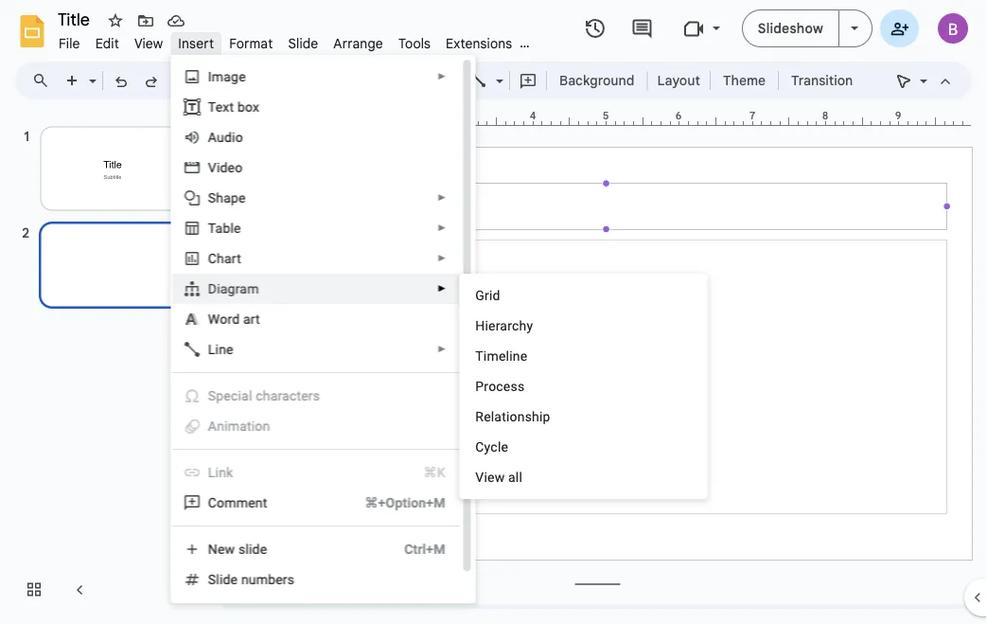 Task type: describe. For each thing, give the bounding box(es) containing it.
tools
[[399, 35, 431, 52]]

iagram
[[217, 281, 259, 296]]

h
[[217, 251, 224, 266]]

w ord art
[[208, 311, 260, 327]]

select line image
[[492, 68, 504, 75]]

share. private to only me. image
[[891, 19, 909, 36]]

slide
[[238, 541, 267, 557]]

edit menu item
[[88, 32, 127, 54]]

p laceholder
[[208, 602, 280, 618]]

ierarchy
[[485, 318, 534, 333]]

t ext box
[[208, 99, 259, 115]]

co
[[208, 495, 224, 511]]

theme button
[[715, 66, 775, 95]]

⌘k
[[423, 465, 445, 480]]

6 ► from the top
[[437, 344, 446, 355]]

c
[[231, 388, 238, 404]]

new slide n element
[[208, 541, 273, 557]]

s hape
[[208, 190, 246, 206]]

transition button
[[783, 66, 862, 95]]

link k element
[[208, 465, 239, 480]]

d
[[208, 281, 217, 296]]

n ew slide
[[208, 541, 267, 557]]

text box t element
[[208, 99, 265, 115]]

v for iew
[[476, 469, 484, 485]]

image i element
[[208, 69, 251, 84]]

spe
[[208, 388, 231, 404]]

i mage
[[208, 69, 246, 84]]

⌘+option+m
[[365, 495, 445, 511]]

background button
[[551, 66, 644, 95]]

nimation
[[217, 418, 270, 434]]

numbers
[[241, 572, 294, 587]]

t for ext
[[208, 99, 215, 115]]

mode and view toolbar
[[889, 62, 961, 99]]

presentation options image
[[852, 27, 859, 30]]

► for p laceholder
[[437, 604, 446, 615]]

animation a element
[[208, 418, 276, 434]]

⌘+option+m element
[[342, 494, 445, 512]]

t imeline
[[476, 348, 528, 364]]

extensions
[[446, 35, 513, 52]]

relationship r element
[[476, 409, 557, 424]]

arrange menu item
[[326, 32, 391, 54]]

timeline t element
[[476, 348, 534, 364]]

format menu item
[[222, 32, 281, 54]]

g rid
[[476, 287, 501, 303]]

slideshow button
[[742, 9, 840, 47]]

format
[[229, 35, 273, 52]]

ial
[[238, 388, 252, 404]]

navigation inside application
[[0, 107, 208, 624]]

grid g element
[[476, 287, 506, 303]]

t for imeline
[[476, 348, 484, 364]]

m
[[224, 495, 236, 511]]

i
[[208, 69, 212, 84]]

line
[[208, 341, 233, 357]]

a for u
[[208, 129, 217, 145]]

cycle c element
[[476, 439, 514, 455]]

k
[[226, 465, 233, 480]]

lin k
[[208, 465, 233, 480]]

extensions menu item
[[439, 32, 520, 54]]

slid
[[208, 572, 230, 587]]

ew
[[217, 541, 235, 557]]

application containing slideshow
[[0, 0, 988, 624]]

w
[[208, 311, 219, 327]]

c h art
[[208, 251, 241, 266]]

u
[[217, 129, 224, 145]]

comment m element
[[208, 495, 273, 511]]

view
[[134, 35, 163, 52]]

s
[[208, 190, 216, 206]]

► for i mage
[[437, 71, 446, 82]]

slide
[[288, 35, 319, 52]]

ext
[[215, 99, 234, 115]]

a nimation
[[208, 418, 270, 434]]

diagram d element
[[208, 281, 264, 296]]

c ycle
[[476, 439, 509, 455]]

chart h element
[[208, 251, 247, 266]]

file
[[59, 35, 80, 52]]

r
[[476, 409, 484, 424]]

b
[[223, 220, 230, 236]]



Task type: locate. For each thing, give the bounding box(es) containing it.
0 vertical spatial c
[[208, 251, 217, 266]]

Rename text field
[[51, 8, 100, 30]]

p down slid on the bottom
[[208, 602, 216, 618]]

new slide with layout image
[[84, 68, 97, 75]]

co m ment
[[208, 495, 267, 511]]

ment
[[236, 495, 267, 511]]

► for d iagram
[[437, 283, 446, 294]]

v up s
[[208, 160, 216, 175]]

layout button
[[652, 66, 707, 95]]

1 vertical spatial p
[[208, 602, 216, 618]]

⌘k element
[[401, 463, 445, 482]]

menu item up the nimation
[[172, 381, 460, 411]]

a left dio
[[208, 129, 217, 145]]

c up d
[[208, 251, 217, 266]]

p rocess
[[476, 378, 525, 394]]

art right ord
[[243, 311, 260, 327]]

1 horizontal spatial v
[[476, 469, 484, 485]]

art for c h art
[[224, 251, 241, 266]]

p
[[476, 378, 484, 394], [208, 602, 216, 618]]

a down the spe
[[208, 418, 217, 434]]

line q element
[[208, 341, 239, 357]]

insert menu item
[[171, 32, 222, 54]]

t down "h"
[[476, 348, 484, 364]]

menu item containing p
[[183, 601, 446, 619]]

menu item containing spe
[[172, 381, 460, 411]]

ycle
[[485, 439, 509, 455]]

slide numbers e element
[[208, 572, 300, 587]]

h ierarchy
[[476, 318, 534, 333]]

theme
[[724, 72, 766, 89]]

slide menu item
[[281, 32, 326, 54]]

ord
[[219, 311, 239, 327]]

0 horizontal spatial p
[[208, 602, 216, 618]]

5 ► from the top
[[437, 283, 446, 294]]

1 horizontal spatial c
[[476, 439, 485, 455]]

menu containing i
[[124, 55, 476, 624]]

dio
[[224, 129, 243, 145]]

c for h
[[208, 251, 217, 266]]

0 horizontal spatial t
[[208, 99, 215, 115]]

c down r
[[476, 439, 485, 455]]

► for art
[[437, 253, 446, 264]]

edit
[[95, 35, 119, 52]]

layout
[[658, 72, 701, 89]]

tools menu item
[[391, 32, 439, 54]]

2 a from the top
[[208, 418, 217, 434]]

v iew all
[[476, 469, 523, 485]]

application
[[0, 0, 988, 624]]

slideshow
[[759, 20, 824, 36]]

a for nimation
[[208, 418, 217, 434]]

►
[[437, 71, 446, 82], [437, 192, 446, 203], [437, 223, 446, 233], [437, 253, 446, 264], [437, 283, 446, 294], [437, 344, 446, 355], [437, 604, 446, 615]]

1 ► from the top
[[437, 71, 446, 82]]

video v element
[[208, 160, 248, 175]]

menu containing g
[[460, 274, 708, 499]]

0 vertical spatial t
[[208, 99, 215, 115]]

lin
[[208, 465, 226, 480]]

ctrl+m element
[[381, 540, 445, 559]]

ideo
[[216, 160, 242, 175]]

laceholder
[[216, 602, 280, 618]]

menu bar banner
[[0, 0, 988, 624]]

ctrl+m
[[404, 541, 445, 557]]

arrange
[[334, 35, 384, 52]]

art
[[224, 251, 241, 266], [243, 311, 260, 327]]

e
[[230, 572, 237, 587]]

menu item containing lin
[[172, 458, 460, 488]]

insert
[[178, 35, 214, 52]]

box
[[237, 99, 259, 115]]

spe c ial characters
[[208, 388, 320, 404]]

p for laceholder
[[208, 602, 216, 618]]

p up r
[[476, 378, 484, 394]]

1 vertical spatial t
[[476, 348, 484, 364]]

0 vertical spatial art
[[224, 251, 241, 266]]

view menu item
[[127, 32, 171, 54]]

1 vertical spatial art
[[243, 311, 260, 327]]

table b element
[[208, 220, 246, 236]]

menu bar inside "menu bar" banner
[[51, 25, 561, 56]]

1 horizontal spatial t
[[476, 348, 484, 364]]

all
[[509, 469, 523, 485]]

menu item down characters at the left bottom of page
[[172, 411, 460, 441]]

a u dio
[[208, 129, 243, 145]]

0 horizontal spatial c
[[208, 251, 217, 266]]

1 a from the top
[[208, 129, 217, 145]]

le
[[230, 220, 241, 236]]

c
[[208, 251, 217, 266], [476, 439, 485, 455]]

menu item down 'numbers'
[[183, 601, 446, 619]]

1 horizontal spatial art
[[243, 311, 260, 327]]

1 horizontal spatial p
[[476, 378, 484, 394]]

0 horizontal spatial v
[[208, 160, 216, 175]]

placeholder p element
[[208, 602, 285, 618]]

1 vertical spatial v
[[476, 469, 484, 485]]

v down c ycle on the bottom of page
[[476, 469, 484, 485]]

t down i
[[208, 99, 215, 115]]

0 vertical spatial a
[[208, 129, 217, 145]]

v
[[208, 160, 216, 175], [476, 469, 484, 485]]

slid e numbers
[[208, 572, 294, 587]]

background
[[560, 72, 635, 89]]

elationship
[[484, 409, 551, 424]]

d iagram
[[208, 281, 259, 296]]

a
[[208, 129, 217, 145], [208, 418, 217, 434]]

audio u element
[[208, 129, 249, 145]]

menu item
[[172, 381, 460, 411], [172, 411, 460, 441], [172, 458, 460, 488], [183, 601, 446, 619]]

1 vertical spatial a
[[208, 418, 217, 434]]

Star checkbox
[[102, 8, 129, 34]]

rocess
[[484, 378, 525, 394]]

menu bar containing file
[[51, 25, 561, 56]]

hierarchy h element
[[476, 318, 539, 333]]

transition
[[792, 72, 854, 89]]

art for w ord art
[[243, 311, 260, 327]]

7 ► from the top
[[437, 604, 446, 615]]

v for ideo
[[208, 160, 216, 175]]

c for ycle
[[476, 439, 485, 455]]

v ideo
[[208, 160, 242, 175]]

characters
[[255, 388, 320, 404]]

g
[[476, 287, 485, 303]]

ta
[[208, 220, 223, 236]]

► for le
[[437, 223, 446, 233]]

shape s element
[[208, 190, 251, 206]]

menu item up ment
[[172, 458, 460, 488]]

2 ► from the top
[[437, 192, 446, 203]]

h
[[476, 318, 485, 333]]

3 ► from the top
[[437, 223, 446, 233]]

n
[[208, 541, 217, 557]]

0 horizontal spatial art
[[224, 251, 241, 266]]

menu item containing a
[[172, 411, 460, 441]]

word art w element
[[208, 311, 266, 327]]

4 ► from the top
[[437, 253, 446, 264]]

hape
[[216, 190, 246, 206]]

r elationship
[[476, 409, 551, 424]]

file menu item
[[51, 32, 88, 54]]

view all v element
[[476, 469, 529, 485]]

art up d iagram
[[224, 251, 241, 266]]

navigation
[[0, 107, 208, 624]]

0 vertical spatial p
[[476, 378, 484, 394]]

Menus field
[[24, 67, 65, 94]]

process p element
[[476, 378, 531, 394]]

menu
[[124, 55, 476, 624], [460, 274, 708, 499]]

1 vertical spatial c
[[476, 439, 485, 455]]

► for s hape
[[437, 192, 446, 203]]

ta b le
[[208, 220, 241, 236]]

mage
[[212, 69, 246, 84]]

t
[[208, 99, 215, 115], [476, 348, 484, 364]]

iew
[[484, 469, 505, 485]]

p for rocess
[[476, 378, 484, 394]]

special characters c element
[[208, 388, 326, 404]]

menu bar
[[51, 25, 561, 56]]

rid
[[485, 287, 501, 303]]

0 vertical spatial v
[[208, 160, 216, 175]]

imeline
[[484, 348, 528, 364]]

main toolbar
[[56, 66, 863, 95]]



Task type: vqa. For each thing, say whether or not it's contained in the screenshot.


